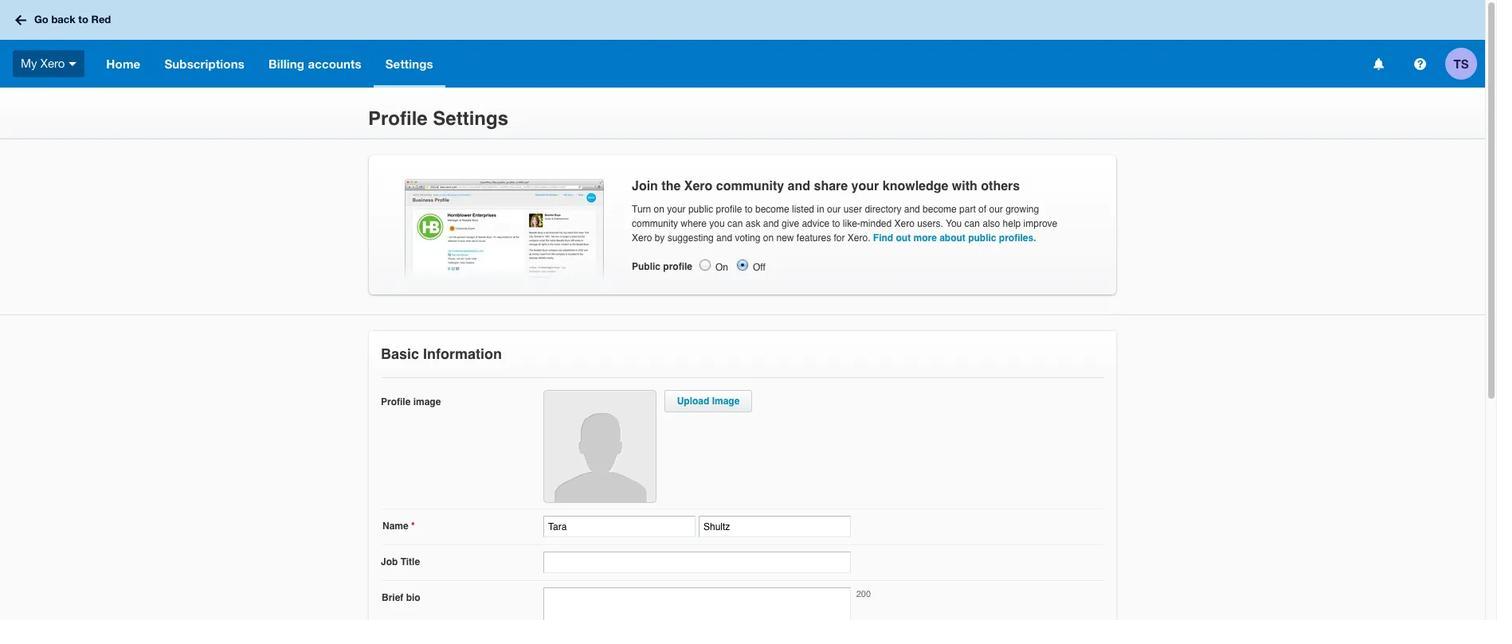 Task type: locate. For each thing, give the bounding box(es) containing it.
xero up the out
[[895, 218, 915, 230]]

1 horizontal spatial community
[[716, 179, 784, 194]]

1 vertical spatial your
[[667, 204, 686, 215]]

1 horizontal spatial on
[[763, 233, 774, 244]]

become up give
[[756, 204, 790, 215]]

can left ask
[[728, 218, 743, 230]]

ask
[[746, 218, 761, 230]]

profile left image
[[381, 397, 411, 408]]

others
[[981, 179, 1020, 194]]

2 can from the left
[[965, 218, 980, 230]]

profiles.
[[999, 233, 1037, 244]]

and down you
[[717, 233, 733, 244]]

2 our from the left
[[989, 204, 1003, 215]]

xero right my
[[40, 56, 65, 70]]

0 vertical spatial profile
[[716, 204, 742, 215]]

xero.
[[848, 233, 871, 244]]

to up for
[[832, 218, 840, 230]]

1 vertical spatial to
[[745, 204, 753, 215]]

1 vertical spatial svg image
[[69, 62, 77, 66]]

profile for profile image
[[381, 397, 411, 408]]

0 horizontal spatial svg image
[[1374, 58, 1384, 70]]

your inside turn on your public profile to become listed in our user directory and become part of our growing community where you can ask and give advice to like-minded xero users. you can also help improve xero by suggesting and voting on new features for xero.
[[667, 204, 686, 215]]

1 svg image from the left
[[1374, 58, 1384, 70]]

1 horizontal spatial become
[[923, 204, 957, 215]]

out
[[896, 233, 911, 244]]

help
[[1003, 218, 1021, 230]]

join
[[632, 179, 658, 194]]

settings inside popup button
[[386, 57, 433, 71]]

1 vertical spatial on
[[763, 233, 774, 244]]

0 vertical spatial public
[[689, 204, 714, 215]]

subscriptions
[[165, 57, 245, 71]]

brief
[[382, 593, 404, 604]]

0 horizontal spatial svg image
[[15, 15, 26, 25]]

200
[[857, 590, 871, 600]]

turn on your public profile to become listed in our user directory and become part of our growing community where you can ask and give advice to like-minded xero users. you can also help improve xero by suggesting and voting on new features for xero.
[[632, 204, 1058, 244]]

0 vertical spatial svg image
[[15, 15, 26, 25]]

by
[[655, 233, 665, 244]]

job
[[381, 557, 398, 568]]

public down the also
[[969, 233, 997, 244]]

give
[[782, 218, 800, 230]]

Off button
[[736, 258, 750, 272]]

our
[[827, 204, 841, 215], [989, 204, 1003, 215]]

listed
[[792, 204, 815, 215]]

1 horizontal spatial your
[[852, 179, 879, 194]]

directory
[[865, 204, 902, 215]]

your
[[852, 179, 879, 194], [667, 204, 686, 215]]

my xero button
[[0, 40, 94, 88]]

to inside "link"
[[78, 13, 88, 26]]

2 horizontal spatial to
[[832, 218, 840, 230]]

user
[[844, 204, 862, 215]]

1 horizontal spatial svg image
[[69, 62, 77, 66]]

0 horizontal spatial your
[[667, 204, 686, 215]]

my
[[21, 56, 37, 70]]

home link
[[94, 40, 153, 88]]

banner
[[0, 0, 1486, 88]]

1 vertical spatial community
[[632, 218, 678, 230]]

1 horizontal spatial profile
[[716, 204, 742, 215]]

public up where
[[689, 204, 714, 215]]

off
[[753, 262, 766, 273]]

and right ask
[[763, 218, 779, 230]]

community up ask
[[716, 179, 784, 194]]

basic information
[[381, 346, 502, 363]]

on right turn
[[654, 204, 665, 215]]

your up where
[[667, 204, 686, 215]]

1 vertical spatial profile
[[381, 397, 411, 408]]

to up ask
[[745, 204, 753, 215]]

to left red
[[78, 13, 88, 26]]

xero
[[40, 56, 65, 70], [684, 179, 713, 194], [895, 218, 915, 230], [632, 233, 652, 244]]

and
[[788, 179, 811, 194], [904, 204, 920, 215], [763, 218, 779, 230], [717, 233, 733, 244]]

more
[[914, 233, 937, 244]]

billing
[[269, 57, 305, 71]]

the
[[662, 179, 681, 194]]

On button
[[698, 258, 713, 272]]

svg image right my xero on the top of page
[[69, 62, 77, 66]]

our right in on the top of page
[[827, 204, 841, 215]]

None text field
[[544, 552, 851, 574]]

1 horizontal spatial our
[[989, 204, 1003, 215]]

0 vertical spatial on
[[654, 204, 665, 215]]

profile up you
[[716, 204, 742, 215]]

community inside turn on your public profile to become listed in our user directory and become part of our growing community where you can ask and give advice to like-minded xero users. you can also help improve xero by suggesting and voting on new features for xero.
[[632, 218, 678, 230]]

can
[[728, 218, 743, 230], [965, 218, 980, 230]]

improve
[[1024, 218, 1058, 230]]

Name text field
[[544, 516, 696, 538]]

back
[[51, 13, 76, 26]]

on
[[654, 204, 665, 215], [763, 233, 774, 244]]

profile
[[716, 204, 742, 215], [663, 261, 693, 273]]

0 vertical spatial settings
[[386, 57, 433, 71]]

your up user
[[852, 179, 879, 194]]

0 vertical spatial to
[[78, 13, 88, 26]]

go
[[34, 13, 48, 26]]

0 horizontal spatial public
[[689, 204, 714, 215]]

svg image
[[15, 15, 26, 25], [69, 62, 77, 66]]

about
[[940, 233, 966, 244]]

new
[[777, 233, 794, 244]]

information
[[423, 346, 502, 363]]

become
[[756, 204, 790, 215], [923, 204, 957, 215]]

red
[[91, 13, 111, 26]]

our right of
[[989, 204, 1003, 215]]

svg image
[[1374, 58, 1384, 70], [1414, 58, 1426, 70]]

profile
[[368, 108, 428, 130], [381, 397, 411, 408]]

turn
[[632, 204, 651, 215]]

2 svg image from the left
[[1414, 58, 1426, 70]]

1 vertical spatial public
[[969, 233, 997, 244]]

profile for profile settings
[[368, 108, 428, 130]]

bio
[[406, 593, 421, 604]]

job title
[[381, 557, 420, 568]]

billing accounts
[[269, 57, 362, 71]]

1 horizontal spatial svg image
[[1414, 58, 1426, 70]]

0 horizontal spatial become
[[756, 204, 790, 215]]

0 horizontal spatial to
[[78, 13, 88, 26]]

1 horizontal spatial can
[[965, 218, 980, 230]]

for
[[834, 233, 845, 244]]

public
[[632, 261, 661, 273]]

public
[[689, 204, 714, 215], [969, 233, 997, 244]]

billing accounts link
[[257, 40, 374, 88]]

go back to red
[[34, 13, 111, 26]]

settings
[[386, 57, 433, 71], [433, 108, 509, 130]]

0 vertical spatial profile
[[368, 108, 428, 130]]

on left new on the right top of the page
[[763, 233, 774, 244]]

profile left on button
[[663, 261, 693, 273]]

0 vertical spatial community
[[716, 179, 784, 194]]

find
[[873, 233, 894, 244]]

community up by
[[632, 218, 678, 230]]

0 horizontal spatial profile
[[663, 261, 693, 273]]

1 become from the left
[[756, 204, 790, 215]]

0 horizontal spatial our
[[827, 204, 841, 215]]

community
[[716, 179, 784, 194], [632, 218, 678, 230]]

0 horizontal spatial community
[[632, 218, 678, 230]]

0 horizontal spatial on
[[654, 204, 665, 215]]

1 horizontal spatial public
[[969, 233, 997, 244]]

to
[[78, 13, 88, 26], [745, 204, 753, 215], [832, 218, 840, 230]]

1 our from the left
[[827, 204, 841, 215]]

svg image left the go
[[15, 15, 26, 25]]

0 horizontal spatial can
[[728, 218, 743, 230]]

can down part
[[965, 218, 980, 230]]

profile down the settings popup button
[[368, 108, 428, 130]]

settings button
[[374, 40, 445, 88]]

become up the users. on the top right
[[923, 204, 957, 215]]



Task type: describe. For each thing, give the bounding box(es) containing it.
1 vertical spatial profile
[[663, 261, 693, 273]]

suggesting
[[668, 233, 714, 244]]

you
[[710, 218, 725, 230]]

on
[[716, 262, 729, 273]]

xero left by
[[632, 233, 652, 244]]

1 horizontal spatial to
[[745, 204, 753, 215]]

features
[[797, 233, 831, 244]]

my xero
[[21, 56, 65, 70]]

minded
[[861, 218, 892, 230]]

0 vertical spatial your
[[852, 179, 879, 194]]

also
[[983, 218, 1001, 230]]

with
[[952, 179, 978, 194]]

svg image inside go back to red "link"
[[15, 15, 26, 25]]

and up listed
[[788, 179, 811, 194]]

find out more about public profiles.
[[873, 233, 1037, 244]]

users.
[[918, 218, 944, 230]]

name
[[383, 521, 409, 532]]

where
[[681, 218, 707, 230]]

knowledge
[[883, 179, 949, 194]]

xero inside popup button
[[40, 56, 65, 70]]

image
[[712, 396, 740, 407]]

go back to red link
[[10, 6, 121, 34]]

upload image button
[[677, 396, 740, 407]]

growing
[[1006, 204, 1039, 215]]

svg image inside the my xero popup button
[[69, 62, 77, 66]]

2 vertical spatial to
[[832, 218, 840, 230]]

image
[[413, 397, 441, 408]]

title
[[401, 557, 420, 568]]

part
[[960, 204, 976, 215]]

1 can from the left
[[728, 218, 743, 230]]

Brief bio text field
[[544, 588, 851, 621]]

ts
[[1454, 56, 1469, 71]]

of
[[979, 204, 987, 215]]

subscriptions link
[[153, 40, 257, 88]]

xero right the
[[684, 179, 713, 194]]

profile image
[[381, 397, 441, 408]]

like-
[[843, 218, 861, 230]]

1 vertical spatial settings
[[433, 108, 509, 130]]

profile settings
[[368, 108, 509, 130]]

brief bio
[[382, 593, 421, 604]]

banner containing ts
[[0, 0, 1486, 88]]

public inside turn on your public profile to become listed in our user directory and become part of our growing community where you can ask and give advice to like-minded xero users. you can also help improve xero by suggesting and voting on new features for xero.
[[689, 204, 714, 215]]

basic
[[381, 346, 419, 363]]

ts button
[[1446, 40, 1486, 88]]

you
[[946, 218, 962, 230]]

voting
[[735, 233, 761, 244]]

public profile
[[632, 261, 693, 273]]

2 become from the left
[[923, 204, 957, 215]]

join the xero community and share your knowledge with others
[[632, 179, 1020, 194]]

in
[[817, 204, 825, 215]]

upload
[[677, 396, 710, 407]]

Last text field
[[699, 516, 851, 538]]

advice
[[802, 218, 830, 230]]

home
[[106, 57, 141, 71]]

and up the users. on the top right
[[904, 204, 920, 215]]

accounts
[[308, 57, 362, 71]]

find out more about public profiles. link
[[873, 233, 1037, 244]]

profile inside turn on your public profile to become listed in our user directory and become part of our growing community where you can ask and give advice to like-minded xero users. you can also help improve xero by suggesting and voting on new features for xero.
[[716, 204, 742, 215]]

upload image
[[677, 396, 740, 407]]

share
[[814, 179, 848, 194]]



Task type: vqa. For each thing, say whether or not it's contained in the screenshot.
ADVICE
yes



